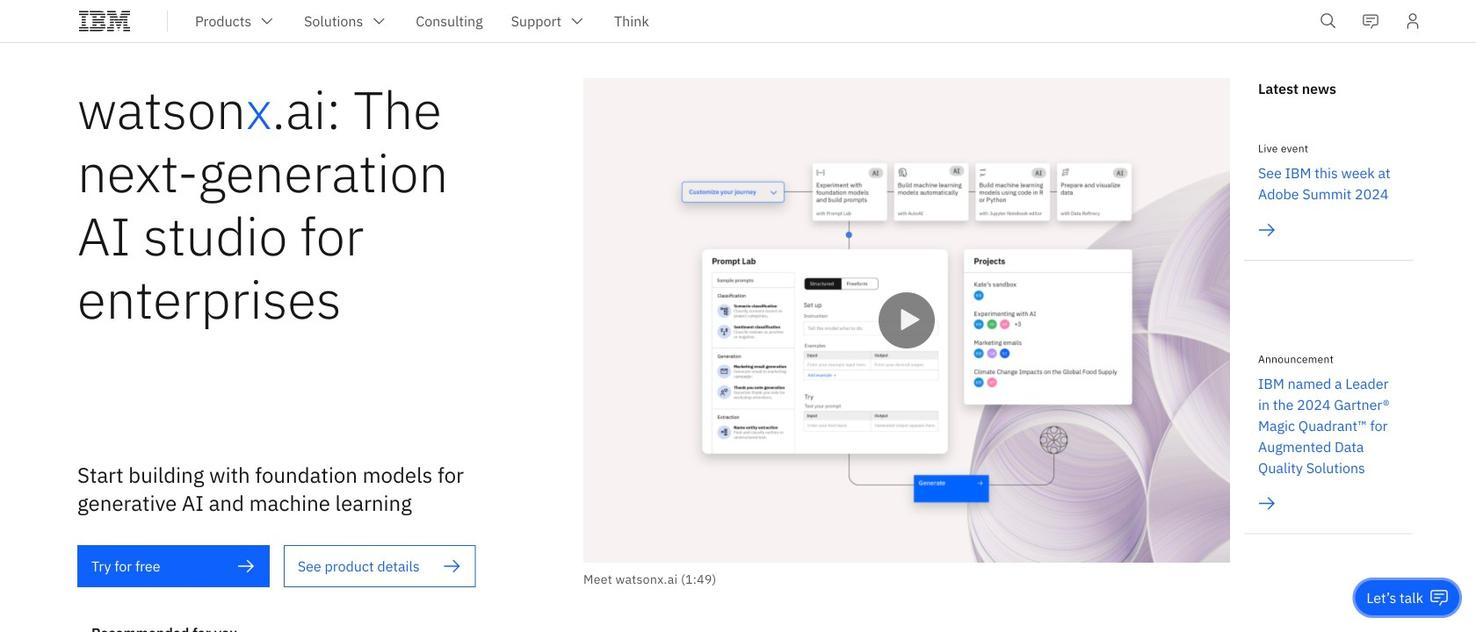 Task type: describe. For each thing, give the bounding box(es) containing it.
let's talk element
[[1367, 589, 1423, 608]]



Task type: vqa. For each thing, say whether or not it's contained in the screenshot.
Let's talk element
yes



